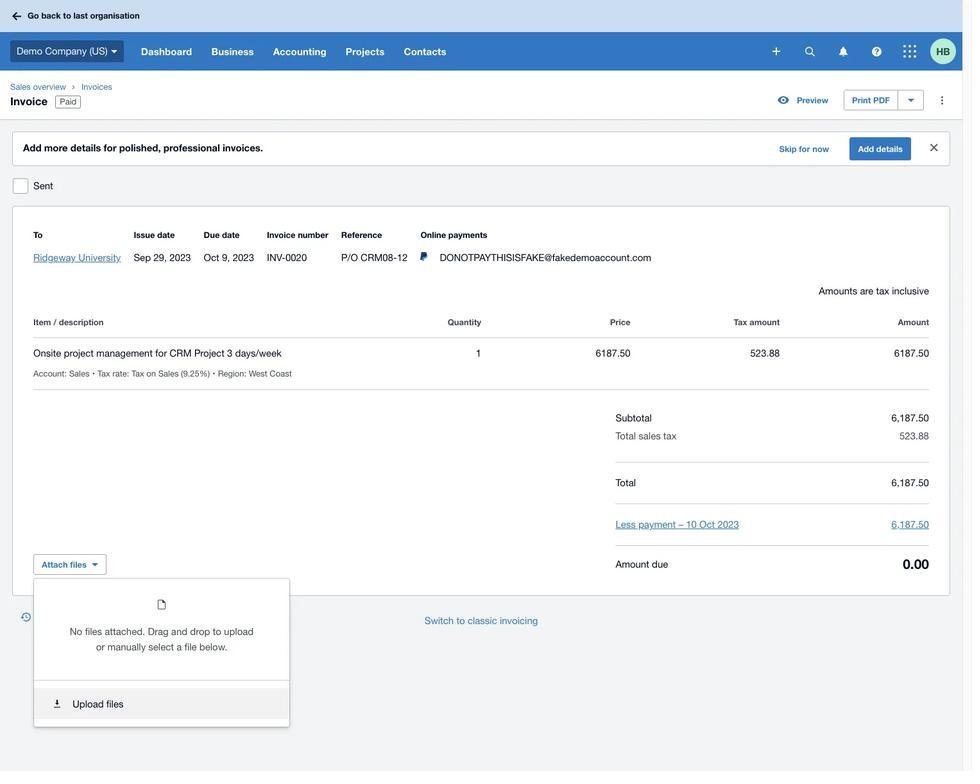 Task type: vqa. For each thing, say whether or not it's contained in the screenshot.


Task type: locate. For each thing, give the bounding box(es) containing it.
1 : from the left
[[64, 369, 67, 379]]

due date
[[204, 230, 240, 240]]

sales overview
[[10, 82, 66, 92]]

0 horizontal spatial add
[[23, 142, 41, 153]]

tax rate : tax on sales (9.25%)
[[98, 369, 210, 379]]

2 total from the top
[[616, 478, 636, 489]]

1 total from the top
[[616, 431, 636, 442]]

to up below.
[[213, 627, 221, 637]]

crm
[[170, 348, 192, 359]]

coast
[[270, 369, 292, 379]]

add inside button
[[859, 144, 875, 154]]

6187.50 cell
[[481, 346, 631, 361], [780, 346, 930, 361]]

attach
[[42, 560, 68, 570]]

navigation
[[131, 32, 764, 71]]

files down 'show history and notes'
[[85, 627, 102, 637]]

0 horizontal spatial and
[[93, 614, 107, 624]]

date right issue
[[157, 230, 175, 240]]

1 horizontal spatial to
[[213, 627, 221, 637]]

1 horizontal spatial oct
[[700, 519, 715, 530]]

sales right on
[[158, 369, 179, 379]]

0 horizontal spatial 6187.50
[[596, 348, 631, 359]]

2 cell from the left
[[98, 369, 218, 379]]

1 horizontal spatial :
[[127, 369, 129, 379]]

0 horizontal spatial date
[[157, 230, 175, 240]]

cell down onsite project management for crm project 3 days/week
[[98, 369, 218, 379]]

tax left amount
[[734, 317, 748, 327]]

svg image right "(us)"
[[111, 50, 117, 53]]

1
[[476, 348, 481, 359]]

0020
[[286, 252, 307, 263]]

1 row from the top
[[33, 315, 930, 338]]

preview
[[797, 95, 829, 105]]

2 horizontal spatial tax
[[734, 317, 748, 327]]

invoice down sales overview link
[[10, 94, 48, 108]]

group containing no files attached.     drag and drop to upload or manually select a file below.
[[34, 579, 290, 727]]

total down subtotal
[[616, 431, 636, 442]]

files inside "popup button"
[[70, 560, 87, 570]]

row up 1
[[33, 315, 930, 338]]

details left close image
[[877, 144, 903, 154]]

1 horizontal spatial add
[[859, 144, 875, 154]]

price
[[610, 317, 631, 327]]

0 horizontal spatial tax
[[664, 431, 677, 442]]

tax right are
[[877, 286, 890, 297]]

print pdf button
[[844, 90, 899, 110]]

2 date from the left
[[222, 230, 240, 240]]

6187.50 down the price
[[596, 348, 631, 359]]

and up a
[[171, 627, 188, 637]]

details right more
[[71, 142, 101, 153]]

and left notes
[[93, 614, 107, 624]]

523.88 cell
[[631, 346, 780, 361]]

demo
[[17, 45, 42, 56]]

1 6,187.50 from the top
[[892, 413, 930, 424]]

0 vertical spatial 6,187.50
[[892, 413, 930, 424]]

tax left on
[[132, 369, 144, 379]]

2023 right 9,
[[233, 252, 254, 263]]

: left west
[[244, 369, 247, 379]]

svg image left hb
[[904, 45, 917, 58]]

1 cell from the left
[[33, 369, 98, 379]]

banner containing hb
[[0, 0, 963, 71]]

6187.50 cell down price column header
[[481, 346, 631, 361]]

6187.50
[[596, 348, 631, 359], [895, 348, 930, 359]]

due
[[204, 230, 220, 240]]

for left now
[[799, 144, 811, 154]]

3 : from the left
[[244, 369, 247, 379]]

files right attach
[[70, 560, 87, 570]]

oct 9, 2023
[[204, 252, 254, 263]]

1 horizontal spatial amount
[[898, 317, 930, 327]]

sales
[[10, 82, 31, 92], [69, 369, 90, 379], [158, 369, 179, 379]]

tax
[[877, 286, 890, 297], [664, 431, 677, 442]]

quantity
[[448, 317, 481, 327]]

0 horizontal spatial :
[[64, 369, 67, 379]]

back
[[41, 10, 61, 21]]

2 6,187.50 from the top
[[892, 478, 930, 489]]

upload
[[224, 627, 254, 637]]

tax left rate
[[98, 369, 110, 379]]

payments
[[449, 230, 488, 240]]

1 horizontal spatial 6187.50 cell
[[780, 346, 930, 361]]

drop
[[190, 627, 210, 637]]

sales down project
[[69, 369, 90, 379]]

row down quantity
[[33, 338, 930, 390]]

1 vertical spatial oct
[[700, 519, 715, 530]]

inv-
[[267, 252, 286, 263]]

select
[[148, 642, 174, 653]]

due
[[652, 559, 669, 570]]

0 vertical spatial row
[[33, 315, 930, 338]]

university
[[78, 252, 121, 263]]

2 vertical spatial 6,187.50
[[892, 519, 930, 530]]

svg image
[[904, 45, 917, 58], [839, 47, 848, 56], [773, 48, 781, 55]]

row
[[33, 315, 930, 338], [33, 338, 930, 390]]

1 6187.50 cell from the left
[[481, 346, 631, 361]]

to left last
[[63, 10, 71, 21]]

1 horizontal spatial for
[[155, 348, 167, 359]]

date
[[157, 230, 175, 240], [222, 230, 240, 240]]

0 horizontal spatial amount
[[616, 559, 650, 570]]

date for 9,
[[222, 230, 240, 240]]

svg image up print pdf button
[[839, 47, 848, 56]]

tax right sales on the right bottom
[[664, 431, 677, 442]]

1 horizontal spatial svg image
[[839, 47, 848, 56]]

attached.
[[105, 627, 145, 637]]

cell containing account
[[33, 369, 98, 379]]

online
[[421, 230, 446, 240]]

or
[[96, 642, 105, 653]]

cell
[[33, 369, 98, 379], [98, 369, 218, 379], [218, 369, 297, 379]]

2 row from the top
[[33, 338, 930, 390]]

for inside 'cell'
[[155, 348, 167, 359]]

total up 'less'
[[616, 478, 636, 489]]

ridgeway university link
[[33, 252, 121, 263]]

accounting
[[273, 46, 327, 57]]

6,187.50 for total
[[892, 478, 930, 489]]

2 horizontal spatial for
[[799, 144, 811, 154]]

for
[[104, 142, 117, 153], [799, 144, 811, 154], [155, 348, 167, 359]]

1 horizontal spatial 523.88
[[900, 431, 930, 442]]

svg image up preview button
[[773, 48, 781, 55]]

tax amount
[[734, 317, 780, 327]]

oct left 9,
[[204, 252, 219, 263]]

: for account
[[64, 369, 67, 379]]

files right upload
[[106, 699, 124, 710]]

cell down the days/week
[[218, 369, 297, 379]]

and inside button
[[93, 614, 107, 624]]

0 horizontal spatial details
[[71, 142, 101, 153]]

amount down inclusive in the top of the page
[[898, 317, 930, 327]]

1 vertical spatial row
[[33, 338, 930, 390]]

issue
[[134, 230, 155, 240]]

files inside no files attached.     drag and drop to upload or manually select a file below.
[[85, 627, 102, 637]]

tax inside column header
[[734, 317, 748, 327]]

0 vertical spatial invoice
[[10, 94, 48, 108]]

6,187.50 for subtotal
[[892, 413, 930, 424]]

date right the 'due'
[[222, 230, 240, 240]]

1 vertical spatial tax
[[664, 431, 677, 442]]

for left crm
[[155, 348, 167, 359]]

oct
[[204, 252, 219, 263], [700, 519, 715, 530]]

details inside button
[[877, 144, 903, 154]]

0 horizontal spatial tax
[[98, 369, 110, 379]]

6187.50 cell down amount column header
[[780, 346, 930, 361]]

now
[[813, 144, 830, 154]]

ridgeway university
[[33, 252, 121, 263]]

0 vertical spatial tax
[[877, 286, 890, 297]]

0 vertical spatial 523.88
[[751, 348, 780, 359]]

sales overview link
[[5, 81, 71, 94]]

and inside no files attached.     drag and drop to upload or manually select a file below.
[[171, 627, 188, 637]]

0 horizontal spatial 6187.50 cell
[[481, 346, 631, 361]]

cell down project
[[33, 369, 98, 379]]

1 vertical spatial 523.88
[[900, 431, 930, 442]]

–
[[679, 519, 684, 530]]

0 vertical spatial and
[[93, 614, 107, 624]]

6187.50 down inclusive in the top of the page
[[895, 348, 930, 359]]

add right now
[[859, 144, 875, 154]]

1 horizontal spatial 6187.50
[[895, 348, 930, 359]]

amount left due
[[616, 559, 650, 570]]

invoice number
[[267, 230, 329, 240]]

2 horizontal spatial to
[[457, 616, 465, 627]]

2023 right 29,
[[170, 252, 191, 263]]

1 horizontal spatial and
[[171, 627, 188, 637]]

price column header
[[481, 315, 631, 330]]

reference
[[341, 230, 382, 240]]

svg image
[[12, 12, 21, 20], [805, 47, 815, 56], [872, 47, 882, 56], [111, 50, 117, 53]]

amount due
[[616, 559, 669, 570]]

0 vertical spatial total
[[616, 431, 636, 442]]

0 horizontal spatial for
[[104, 142, 117, 153]]

table containing onsite project management for crm project 3 days/week
[[33, 299, 930, 390]]

files inside button
[[106, 699, 124, 710]]

3 cell from the left
[[218, 369, 297, 379]]

0 vertical spatial files
[[70, 560, 87, 570]]

1 horizontal spatial invoice
[[267, 230, 296, 240]]

files for attach
[[70, 560, 87, 570]]

0 horizontal spatial svg image
[[773, 48, 781, 55]]

0 vertical spatial amount
[[898, 317, 930, 327]]

invoice up inv-
[[267, 230, 296, 240]]

svg image left go
[[12, 12, 21, 20]]

switch to classic invoicing button
[[415, 609, 548, 634]]

tax amount column header
[[631, 315, 780, 330]]

/
[[53, 317, 57, 327]]

: down project
[[64, 369, 67, 379]]

banner
[[0, 0, 963, 71]]

p/o crm08-12
[[341, 252, 408, 263]]

1 vertical spatial invoice
[[267, 230, 296, 240]]

to inside no files attached.     drag and drop to upload or manually select a file below.
[[213, 627, 221, 637]]

1 horizontal spatial tax
[[877, 286, 890, 297]]

show history and notes
[[39, 614, 132, 624]]

group
[[34, 579, 290, 727]]

table
[[33, 299, 930, 390]]

2023 right 10
[[718, 519, 739, 530]]

invoices
[[81, 82, 112, 92]]

1 horizontal spatial 2023
[[233, 252, 254, 263]]

online payments
[[421, 230, 488, 240]]

svg image up preview
[[805, 47, 815, 56]]

2 vertical spatial files
[[106, 699, 124, 710]]

svg image inside go back to last organisation link
[[12, 12, 21, 20]]

2023 for sep 29, 2023
[[170, 252, 191, 263]]

add left more
[[23, 142, 41, 153]]

2 6187.50 from the left
[[895, 348, 930, 359]]

0 vertical spatial oct
[[204, 252, 219, 263]]

amount column header
[[780, 315, 930, 330]]

1 vertical spatial files
[[85, 627, 102, 637]]

pdf
[[874, 95, 890, 105]]

company
[[45, 45, 87, 56]]

projects button
[[336, 32, 394, 71]]

sales
[[639, 431, 661, 442]]

1 vertical spatial total
[[616, 478, 636, 489]]

1 horizontal spatial details
[[877, 144, 903, 154]]

to
[[33, 230, 43, 240]]

: down management
[[127, 369, 129, 379]]

days/week
[[235, 348, 282, 359]]

item / description
[[33, 317, 104, 327]]

accounting button
[[264, 32, 336, 71]]

paid
[[60, 97, 77, 107]]

2 horizontal spatial svg image
[[904, 45, 917, 58]]

hb button
[[931, 32, 963, 71]]

donotpaythisisfake@fakedemoaccount.com
[[440, 252, 652, 263]]

amount for amount
[[898, 317, 930, 327]]

2 horizontal spatial :
[[244, 369, 247, 379]]

invoice
[[10, 94, 48, 108], [267, 230, 296, 240]]

add more details for polished, professional invoices. status
[[13, 132, 950, 166]]

sales left overview
[[10, 82, 31, 92]]

navigation containing dashboard
[[131, 32, 764, 71]]

region
[[218, 369, 244, 379]]

1 vertical spatial 6,187.50
[[892, 478, 930, 489]]

1 date from the left
[[157, 230, 175, 240]]

amount inside amount column header
[[898, 317, 930, 327]]

for left the 'polished,' on the left
[[104, 142, 117, 153]]

switch
[[425, 616, 454, 627]]

0 horizontal spatial 523.88
[[751, 348, 780, 359]]

print
[[853, 95, 871, 105]]

0 horizontal spatial invoice
[[10, 94, 48, 108]]

west
[[249, 369, 268, 379]]

oct right 10
[[700, 519, 715, 530]]

0 horizontal spatial sales
[[10, 82, 31, 92]]

1 horizontal spatial date
[[222, 230, 240, 240]]

1 vertical spatial and
[[171, 627, 188, 637]]

attach files
[[42, 560, 87, 570]]

amount
[[898, 317, 930, 327], [616, 559, 650, 570]]

contacts button
[[394, 32, 456, 71]]

to right switch
[[457, 616, 465, 627]]

tax for tax rate : tax on sales (9.25%)
[[98, 369, 110, 379]]

1 vertical spatial amount
[[616, 559, 650, 570]]

0 horizontal spatial 2023
[[170, 252, 191, 263]]



Task type: describe. For each thing, give the bounding box(es) containing it.
payment
[[639, 519, 676, 530]]

date for 29,
[[157, 230, 175, 240]]

svg image up pdf
[[872, 47, 882, 56]]

total for total sales tax
[[616, 431, 636, 442]]

add for add more details for polished, professional invoices.
[[23, 142, 41, 153]]

for inside button
[[799, 144, 811, 154]]

last
[[73, 10, 88, 21]]

svg image inside demo company (us) popup button
[[111, 50, 117, 53]]

2 horizontal spatial sales
[[158, 369, 179, 379]]

sep
[[134, 252, 151, 263]]

row containing onsite project management for crm project 3 days/week
[[33, 338, 930, 390]]

to inside "button"
[[457, 616, 465, 627]]

9,
[[222, 252, 230, 263]]

1 horizontal spatial tax
[[132, 369, 144, 379]]

history
[[63, 614, 90, 624]]

overview
[[33, 82, 66, 92]]

row containing item / description
[[33, 315, 930, 338]]

3
[[227, 348, 233, 359]]

number
[[298, 230, 329, 240]]

cell containing tax rate
[[98, 369, 218, 379]]

business
[[211, 46, 254, 57]]

tax for sales
[[664, 431, 677, 442]]

add details
[[859, 144, 903, 154]]

projects
[[346, 46, 385, 57]]

6,187.50 link
[[892, 519, 930, 530]]

files for no
[[85, 627, 102, 637]]

inclusive
[[892, 286, 930, 297]]

organisation
[[90, 10, 140, 21]]

skip
[[780, 144, 797, 154]]

demo company (us) button
[[0, 32, 131, 71]]

amounts are tax inclusive
[[819, 286, 930, 297]]

3 6,187.50 from the top
[[892, 519, 930, 530]]

show
[[39, 614, 61, 624]]

1 6187.50 from the left
[[596, 348, 631, 359]]

add more details for polished, professional invoices.
[[23, 142, 263, 153]]

on
[[147, 369, 156, 379]]

show history and notes button
[[13, 609, 140, 629]]

add details button
[[850, 137, 912, 160]]

skip for now
[[780, 144, 830, 154]]

hb
[[937, 45, 951, 57]]

are
[[861, 286, 874, 297]]

add for add details
[[859, 144, 875, 154]]

tax for are
[[877, 286, 890, 297]]

more
[[44, 142, 68, 153]]

more invoice options image
[[930, 87, 955, 113]]

rate
[[113, 369, 127, 379]]

29,
[[154, 252, 167, 263]]

for for onsite project management for crm project 3 days/week
[[155, 348, 167, 359]]

total for total
[[616, 478, 636, 489]]

inv-0020
[[267, 252, 307, 263]]

2 : from the left
[[127, 369, 129, 379]]

1 horizontal spatial sales
[[69, 369, 90, 379]]

invoice for invoice
[[10, 94, 48, 108]]

10
[[686, 519, 697, 530]]

polished,
[[119, 142, 161, 153]]

upload
[[73, 699, 104, 710]]

switch to classic invoicing
[[425, 616, 538, 627]]

skip for now button
[[772, 139, 837, 159]]

classic
[[468, 616, 497, 627]]

no files attached.     drag and drop to upload or manually select a file below.
[[70, 627, 254, 653]]

: for region
[[244, 369, 247, 379]]

amounts
[[819, 286, 858, 297]]

sep 29, 2023
[[134, 252, 191, 263]]

for for add more details for polished, professional invoices.
[[104, 142, 117, 153]]

close image
[[922, 135, 948, 160]]

(9.25%)
[[181, 369, 210, 379]]

tax for tax amount
[[734, 317, 748, 327]]

1 cell
[[332, 346, 481, 361]]

onsite project management for crm project 3 days/week cell
[[33, 346, 332, 361]]

upload files button
[[34, 689, 290, 720]]

notes
[[110, 614, 132, 624]]

2023 for oct 9, 2023
[[233, 252, 254, 263]]

drag
[[148, 627, 169, 637]]

subtotal
[[616, 413, 652, 424]]

total sales tax
[[616, 431, 677, 442]]

account : sales
[[33, 369, 90, 379]]

less
[[616, 519, 636, 530]]

sent
[[33, 180, 53, 191]]

go
[[28, 10, 39, 21]]

2 horizontal spatial 2023
[[718, 519, 739, 530]]

project
[[64, 348, 94, 359]]

professional
[[164, 142, 220, 153]]

2 6187.50 cell from the left
[[780, 346, 930, 361]]

dashboard link
[[131, 32, 202, 71]]

business button
[[202, 32, 264, 71]]

onsite
[[33, 348, 61, 359]]

upload files
[[73, 699, 124, 710]]

preview button
[[770, 90, 837, 110]]

print pdf
[[853, 95, 890, 105]]

item / description column header
[[33, 315, 332, 330]]

issue date
[[134, 230, 175, 240]]

(us)
[[89, 45, 108, 56]]

dashboard
[[141, 46, 192, 57]]

0 horizontal spatial to
[[63, 10, 71, 21]]

0 horizontal spatial oct
[[204, 252, 219, 263]]

onsite project management for crm project 3 days/week
[[33, 348, 282, 359]]

manually
[[107, 642, 146, 653]]

523.88 inside cell
[[751, 348, 780, 359]]

crm08-
[[361, 252, 397, 263]]

cell containing region
[[218, 369, 297, 379]]

12
[[397, 252, 408, 263]]

demo company (us)
[[17, 45, 108, 56]]

below.
[[199, 642, 228, 653]]

quantity column header
[[332, 315, 481, 330]]

p/o
[[341, 252, 358, 263]]

no
[[70, 627, 82, 637]]

a
[[177, 642, 182, 653]]

management
[[96, 348, 153, 359]]

invoices.
[[223, 142, 263, 153]]

files for upload
[[106, 699, 124, 710]]

0.00
[[903, 557, 930, 573]]

amount
[[750, 317, 780, 327]]

invoice for invoice number
[[267, 230, 296, 240]]

go back to last organisation
[[28, 10, 140, 21]]

item
[[33, 317, 51, 327]]

amount for amount due
[[616, 559, 650, 570]]

account
[[33, 369, 64, 379]]



